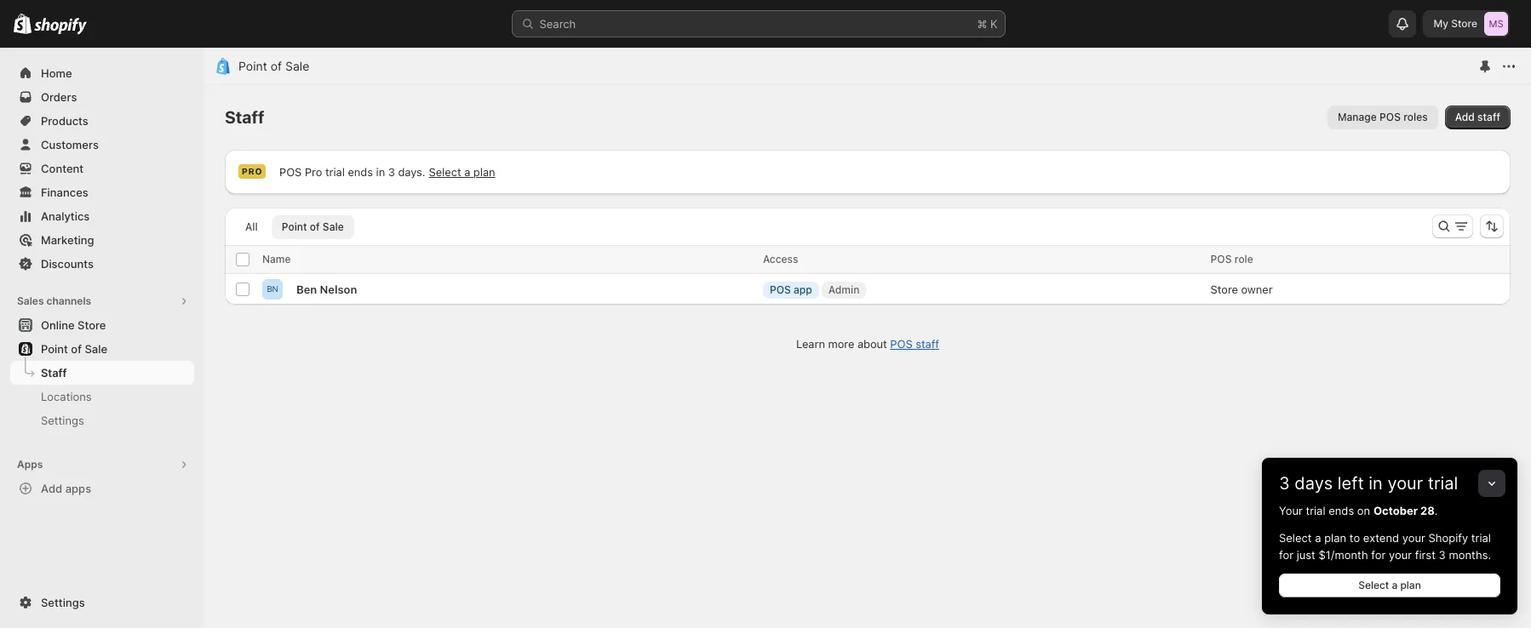 Task type: describe. For each thing, give the bounding box(es) containing it.
settings link for staff link on the left bottom
[[10, 409, 194, 433]]

your trial ends on october 28 .
[[1279, 504, 1438, 518]]

search
[[539, 17, 576, 31]]

shopify
[[1429, 531, 1468, 545]]

locations
[[41, 390, 92, 404]]

a for select a plan
[[1392, 579, 1398, 592]]

shopify image
[[14, 13, 32, 34]]

select for select a plan to extend your shopify trial for just $1/month for your first 3 months.
[[1279, 531, 1312, 545]]

2 settings from the top
[[41, 596, 85, 610]]

select a plan link
[[1279, 574, 1500, 598]]

products link
[[10, 109, 194, 133]]

3 days left in your trial
[[1279, 473, 1458, 494]]

apps button
[[10, 453, 194, 477]]

home link
[[10, 61, 194, 85]]

your inside dropdown button
[[1388, 473, 1423, 494]]

0 horizontal spatial sale
[[85, 342, 107, 356]]

store for online store
[[78, 318, 106, 332]]

$1/month
[[1319, 548, 1368, 562]]

in
[[1369, 473, 1383, 494]]

channels
[[46, 295, 91, 307]]

to
[[1349, 531, 1360, 545]]

0 vertical spatial point of sale link
[[238, 59, 309, 73]]

point inside point of sale link
[[41, 342, 68, 356]]

⌘
[[977, 17, 987, 31]]

select a plan
[[1358, 579, 1421, 592]]

select a plan to extend your shopify trial for just $1/month for your first 3 months.
[[1279, 531, 1491, 562]]

icon for point of sale image
[[215, 58, 232, 75]]

finances link
[[10, 181, 194, 204]]

apps
[[65, 482, 91, 496]]

3 inside dropdown button
[[1279, 473, 1290, 494]]

months.
[[1449, 548, 1491, 562]]

customers link
[[10, 133, 194, 157]]

plan for select a plan
[[1400, 579, 1421, 592]]

sales channels
[[17, 295, 91, 307]]

a for select a plan to extend your shopify trial for just $1/month for your first 3 months.
[[1315, 531, 1321, 545]]

trial inside dropdown button
[[1428, 473, 1458, 494]]

home
[[41, 66, 72, 80]]

orders link
[[10, 85, 194, 109]]

select for select a plan
[[1358, 579, 1389, 592]]

settings link for home link
[[10, 591, 194, 615]]

online store
[[41, 318, 106, 332]]

just
[[1297, 548, 1315, 562]]

customers
[[41, 138, 99, 152]]

analytics link
[[10, 204, 194, 228]]

first
[[1415, 548, 1436, 562]]

add
[[41, 482, 62, 496]]

3 days left in your trial element
[[1262, 502, 1517, 615]]

marketing
[[41, 233, 94, 247]]

0 horizontal spatial of
[[71, 342, 82, 356]]

0 vertical spatial point
[[238, 59, 267, 73]]

1 vertical spatial your
[[1402, 531, 1425, 545]]

my store image
[[1484, 12, 1508, 36]]

28
[[1420, 504, 1435, 518]]



Task type: locate. For each thing, give the bounding box(es) containing it.
days
[[1295, 473, 1333, 494]]

online store link
[[10, 313, 194, 337]]

point up staff
[[41, 342, 68, 356]]

point of sale link down online store
[[10, 337, 194, 361]]

add apps
[[41, 482, 91, 496]]

store
[[1451, 17, 1477, 30], [78, 318, 106, 332]]

0 horizontal spatial point of sale link
[[10, 337, 194, 361]]

your up first on the bottom of the page
[[1402, 531, 1425, 545]]

1 vertical spatial select
[[1358, 579, 1389, 592]]

1 vertical spatial of
[[71, 342, 82, 356]]

0 vertical spatial trial
[[1428, 473, 1458, 494]]

.
[[1435, 504, 1438, 518]]

plan for select a plan to extend your shopify trial for just $1/month for your first 3 months.
[[1324, 531, 1346, 545]]

1 vertical spatial a
[[1392, 579, 1398, 592]]

1 horizontal spatial 3
[[1439, 548, 1446, 562]]

0 vertical spatial store
[[1451, 17, 1477, 30]]

1 horizontal spatial point
[[238, 59, 267, 73]]

1 for from the left
[[1279, 548, 1294, 562]]

0 vertical spatial 3
[[1279, 473, 1290, 494]]

my store
[[1434, 17, 1477, 30]]

for down extend
[[1371, 548, 1386, 562]]

1 vertical spatial point of sale
[[41, 342, 107, 356]]

sale
[[285, 59, 309, 73], [85, 342, 107, 356]]

october
[[1373, 504, 1418, 518]]

0 horizontal spatial trial
[[1306, 504, 1325, 518]]

online store button
[[0, 313, 204, 337]]

1 vertical spatial settings
[[41, 596, 85, 610]]

plan
[[1324, 531, 1346, 545], [1400, 579, 1421, 592]]

store down sales channels button
[[78, 318, 106, 332]]

1 vertical spatial sale
[[85, 342, 107, 356]]

your left first on the bottom of the page
[[1389, 548, 1412, 562]]

plan up '$1/month' at bottom right
[[1324, 531, 1346, 545]]

1 vertical spatial settings link
[[10, 591, 194, 615]]

analytics
[[41, 209, 90, 223]]

0 vertical spatial select
[[1279, 531, 1312, 545]]

point
[[238, 59, 267, 73], [41, 342, 68, 356]]

locations link
[[10, 385, 194, 409]]

2 settings link from the top
[[10, 591, 194, 615]]

0 horizontal spatial point of sale
[[41, 342, 107, 356]]

3 right first on the bottom of the page
[[1439, 548, 1446, 562]]

discounts link
[[10, 252, 194, 276]]

0 horizontal spatial plan
[[1324, 531, 1346, 545]]

sales channels button
[[10, 290, 194, 313]]

1 horizontal spatial store
[[1451, 17, 1477, 30]]

0 vertical spatial a
[[1315, 531, 1321, 545]]

of
[[271, 59, 282, 73], [71, 342, 82, 356]]

marketing link
[[10, 228, 194, 252]]

shopify image
[[34, 18, 87, 35]]

sale down "online store" link at the left
[[85, 342, 107, 356]]

apps
[[17, 458, 43, 471]]

0 vertical spatial settings link
[[10, 409, 194, 433]]

3 inside the select a plan to extend your shopify trial for just $1/month for your first 3 months.
[[1439, 548, 1446, 562]]

settings
[[41, 414, 84, 427], [41, 596, 85, 610]]

point right icon for point of sale
[[238, 59, 267, 73]]

of right icon for point of sale
[[271, 59, 282, 73]]

0 vertical spatial plan
[[1324, 531, 1346, 545]]

discounts
[[41, 257, 94, 271]]

sale right icon for point of sale
[[285, 59, 309, 73]]

sales
[[17, 295, 44, 307]]

1 horizontal spatial of
[[271, 59, 282, 73]]

a
[[1315, 531, 1321, 545], [1392, 579, 1398, 592]]

1 vertical spatial point
[[41, 342, 68, 356]]

1 horizontal spatial sale
[[285, 59, 309, 73]]

a down the select a plan to extend your shopify trial for just $1/month for your first 3 months.
[[1392, 579, 1398, 592]]

left
[[1338, 473, 1364, 494]]

1 horizontal spatial a
[[1392, 579, 1398, 592]]

0 horizontal spatial store
[[78, 318, 106, 332]]

store right my
[[1451, 17, 1477, 30]]

finances
[[41, 186, 88, 199]]

⌘ k
[[977, 17, 998, 31]]

select inside the select a plan to extend your shopify trial for just $1/month for your first 3 months.
[[1279, 531, 1312, 545]]

my
[[1434, 17, 1449, 30]]

point of sale link
[[238, 59, 309, 73], [10, 337, 194, 361]]

plan inside the select a plan to extend your shopify trial for just $1/month for your first 3 months.
[[1324, 531, 1346, 545]]

plan down first on the bottom of the page
[[1400, 579, 1421, 592]]

3 up your
[[1279, 473, 1290, 494]]

staff link
[[10, 361, 194, 385]]

point of sale
[[238, 59, 309, 73], [41, 342, 107, 356]]

0 vertical spatial of
[[271, 59, 282, 73]]

online
[[41, 318, 75, 332]]

content link
[[10, 157, 194, 181]]

1 horizontal spatial for
[[1371, 548, 1386, 562]]

1 horizontal spatial select
[[1358, 579, 1389, 592]]

3
[[1279, 473, 1290, 494], [1439, 548, 1446, 562]]

3 days left in your trial button
[[1262, 458, 1517, 494]]

1 horizontal spatial trial
[[1428, 473, 1458, 494]]

select up the just
[[1279, 531, 1312, 545]]

a up the just
[[1315, 531, 1321, 545]]

products
[[41, 114, 88, 128]]

your
[[1279, 504, 1303, 518]]

add apps button
[[10, 477, 194, 501]]

your
[[1388, 473, 1423, 494], [1402, 531, 1425, 545], [1389, 548, 1412, 562]]

0 horizontal spatial a
[[1315, 531, 1321, 545]]

on
[[1357, 504, 1370, 518]]

1 vertical spatial point of sale link
[[10, 337, 194, 361]]

0 vertical spatial your
[[1388, 473, 1423, 494]]

0 horizontal spatial select
[[1279, 531, 1312, 545]]

1 horizontal spatial plan
[[1400, 579, 1421, 592]]

1 horizontal spatial point of sale
[[238, 59, 309, 73]]

point of sale right icon for point of sale
[[238, 59, 309, 73]]

extend
[[1363, 531, 1399, 545]]

content
[[41, 162, 84, 175]]

trial up .
[[1428, 473, 1458, 494]]

0 horizontal spatial 3
[[1279, 473, 1290, 494]]

your up october on the bottom right
[[1388, 473, 1423, 494]]

store for my store
[[1451, 17, 1477, 30]]

for
[[1279, 548, 1294, 562], [1371, 548, 1386, 562]]

for left the just
[[1279, 548, 1294, 562]]

trial
[[1428, 473, 1458, 494], [1306, 504, 1325, 518], [1471, 531, 1491, 545]]

0 vertical spatial sale
[[285, 59, 309, 73]]

point of sale link right icon for point of sale
[[238, 59, 309, 73]]

a inside the select a plan to extend your shopify trial for just $1/month for your first 3 months.
[[1315, 531, 1321, 545]]

0 horizontal spatial point
[[41, 342, 68, 356]]

select down the select a plan to extend your shopify trial for just $1/month for your first 3 months.
[[1358, 579, 1389, 592]]

of down online store
[[71, 342, 82, 356]]

select
[[1279, 531, 1312, 545], [1358, 579, 1389, 592]]

k
[[990, 17, 998, 31]]

store inside button
[[78, 318, 106, 332]]

point of sale down online store
[[41, 342, 107, 356]]

2 for from the left
[[1371, 548, 1386, 562]]

staff
[[41, 366, 67, 380]]

0 horizontal spatial for
[[1279, 548, 1294, 562]]

1 vertical spatial 3
[[1439, 548, 1446, 562]]

2 vertical spatial trial
[[1471, 531, 1491, 545]]

1 settings from the top
[[41, 414, 84, 427]]

2 horizontal spatial trial
[[1471, 531, 1491, 545]]

0 vertical spatial point of sale
[[238, 59, 309, 73]]

orders
[[41, 90, 77, 104]]

trial right your
[[1306, 504, 1325, 518]]

trial inside the select a plan to extend your shopify trial for just $1/month for your first 3 months.
[[1471, 531, 1491, 545]]

2 vertical spatial your
[[1389, 548, 1412, 562]]

ends
[[1329, 504, 1354, 518]]

1 vertical spatial store
[[78, 318, 106, 332]]

trial up "months."
[[1471, 531, 1491, 545]]

1 horizontal spatial point of sale link
[[238, 59, 309, 73]]

0 vertical spatial settings
[[41, 414, 84, 427]]

1 vertical spatial trial
[[1306, 504, 1325, 518]]

settings link
[[10, 409, 194, 433], [10, 591, 194, 615]]

1 settings link from the top
[[10, 409, 194, 433]]

1 vertical spatial plan
[[1400, 579, 1421, 592]]



Task type: vqa. For each thing, say whether or not it's contained in the screenshot.
Months.
yes



